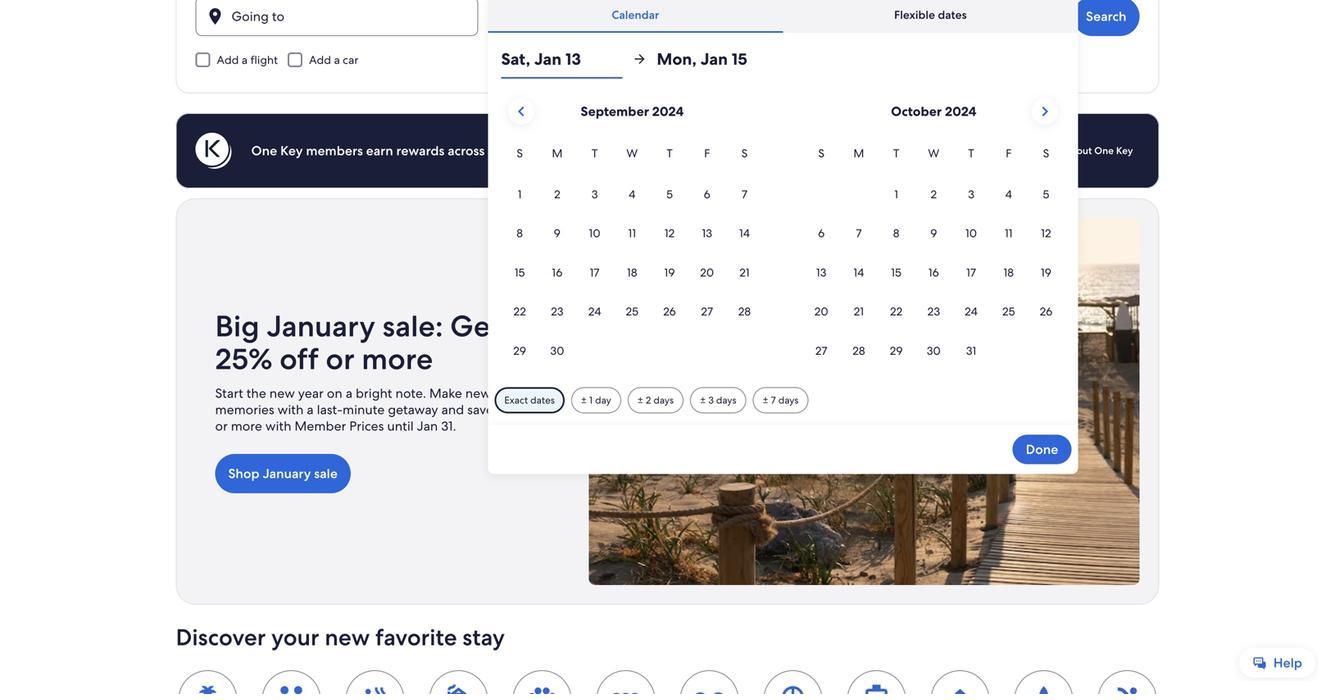 Task type: locate. For each thing, give the bounding box(es) containing it.
0 horizontal spatial 1
[[518, 187, 522, 202]]

2 2024 from the left
[[945, 103, 977, 120]]

or down start
[[215, 418, 228, 435]]

new right your
[[325, 623, 370, 653]]

2 22 from the left
[[891, 304, 903, 319]]

22 for 2nd 22 button from the right
[[514, 304, 526, 319]]

2 for october
[[931, 187, 937, 202]]

18 inside september 2024 element
[[627, 265, 638, 280]]

add left car
[[309, 52, 331, 67]]

1 horizontal spatial 9 button
[[916, 215, 953, 252]]

1 10 from the left
[[589, 226, 601, 241]]

1 horizontal spatial 8 button
[[878, 215, 916, 252]]

2 26 from the left
[[1040, 304, 1053, 319]]

1 8 button from the left
[[501, 215, 539, 252]]

2 m from the left
[[854, 146, 865, 161]]

20 for the bottommost 20 button
[[815, 304, 829, 319]]

6 inside october 2024 element
[[818, 226, 825, 241]]

vrbo
[[644, 142, 673, 159]]

2024 up vrbo
[[653, 103, 684, 120]]

0 horizontal spatial 9 button
[[539, 215, 576, 252]]

2 5 button from the left
[[1028, 175, 1065, 213]]

more up note.
[[362, 340, 433, 378]]

1 24 from the left
[[589, 304, 601, 319]]

13 inside october 2024 element
[[817, 265, 827, 280]]

add
[[217, 52, 239, 67], [309, 52, 331, 67]]

2 15 button from the left
[[878, 254, 916, 291]]

29 inside september 2024 element
[[514, 343, 527, 358]]

0 horizontal spatial 10 button
[[576, 215, 614, 252]]

1 4 button from the left
[[614, 175, 651, 213]]

key right about
[[1117, 144, 1134, 157]]

previous month image
[[512, 102, 531, 121]]

a left flight
[[242, 52, 248, 67]]

0 vertical spatial or
[[326, 340, 355, 378]]

1 f from the left
[[705, 146, 710, 161]]

0 horizontal spatial 12
[[665, 226, 675, 241]]

a left car
[[334, 52, 340, 67]]

rewards
[[397, 142, 445, 159]]

13 button
[[689, 215, 726, 252], [803, 254, 841, 291]]

0 horizontal spatial m
[[552, 146, 563, 161]]

1 horizontal spatial 17
[[967, 265, 977, 280]]

0 vertical spatial 28
[[739, 304, 751, 319]]

± for ± 3 days
[[700, 394, 706, 407]]

0 horizontal spatial 11
[[629, 226, 636, 241]]

1 horizontal spatial one
[[1095, 144, 1114, 157]]

1 22 button from the left
[[501, 293, 539, 330]]

2 4 button from the left
[[990, 175, 1028, 213]]

w inside september 2024 element
[[627, 146, 638, 161]]

7
[[742, 187, 748, 202], [856, 226, 862, 241], [771, 394, 776, 407]]

0 vertical spatial 14
[[740, 226, 750, 241]]

1 horizontal spatial 12 button
[[1028, 215, 1065, 252]]

1 vertical spatial 25%
[[497, 401, 522, 419]]

1 horizontal spatial 18 button
[[990, 254, 1028, 291]]

and left the save
[[442, 401, 464, 419]]

5 button for september 2024
[[651, 175, 689, 213]]

0 horizontal spatial 22 button
[[501, 293, 539, 330]]

2 16 from the left
[[929, 265, 940, 280]]

dates
[[938, 7, 967, 22], [531, 394, 555, 407]]

16 inside october 2024 element
[[929, 265, 940, 280]]

january inside big january sale: get 25% off or more start the new year on a bright note. make new memories with a last-minute getaway and save 25% or more with member prices until jan 31.
[[267, 307, 376, 346]]

1 23 from the left
[[551, 304, 564, 319]]

5 for september 2024
[[667, 187, 673, 202]]

10 button
[[576, 215, 614, 252], [953, 215, 990, 252]]

one left members
[[251, 142, 277, 159]]

14 for 14 button to the right
[[854, 265, 865, 280]]

17 button
[[576, 254, 614, 291], [953, 254, 990, 291]]

october 2024
[[891, 103, 977, 120]]

± 1 day
[[581, 394, 612, 407]]

9 inside september 2024 element
[[554, 226, 561, 241]]

flight
[[251, 52, 278, 67]]

or
[[326, 340, 355, 378], [215, 418, 228, 435]]

days left "± 3 days"
[[654, 394, 674, 407]]

1 vertical spatial 13 button
[[803, 254, 841, 291]]

new right make
[[466, 385, 491, 402]]

m
[[552, 146, 563, 161], [854, 146, 865, 161]]

0 horizontal spatial 23
[[551, 304, 564, 319]]

dates for exact dates
[[531, 394, 555, 407]]

jan right the sat,
[[535, 48, 562, 70]]

8 for second 8 button from right
[[517, 226, 523, 241]]

1 horizontal spatial m
[[854, 146, 865, 161]]

m for october 2024
[[854, 146, 865, 161]]

f left learn at the top right
[[1006, 146, 1012, 161]]

2 12 button from the left
[[1028, 215, 1065, 252]]

2 19 button from the left
[[1028, 254, 1065, 291]]

20
[[701, 265, 714, 280], [815, 304, 829, 319]]

january inside "shop january sale" 'link'
[[263, 465, 311, 483]]

w left vrbo
[[627, 146, 638, 161]]

2 24 from the left
[[965, 304, 978, 319]]

1 m from the left
[[552, 146, 563, 161]]

2 29 from the left
[[890, 343, 903, 358]]

0 horizontal spatial 5
[[667, 187, 673, 202]]

11 inside september 2024 element
[[629, 226, 636, 241]]

1 4 from the left
[[629, 187, 636, 202]]

29 button left 31
[[878, 332, 916, 370]]

2
[[554, 187, 561, 202], [931, 187, 937, 202], [646, 394, 651, 407]]

with down the
[[265, 418, 292, 435]]

0 horizontal spatial 18 button
[[614, 254, 651, 291]]

25% right the save
[[497, 401, 522, 419]]

± 2 days
[[638, 394, 674, 407]]

0 vertical spatial dates
[[938, 7, 967, 22]]

14 inside october 2024 element
[[854, 265, 865, 280]]

27 inside october 2024 element
[[816, 343, 828, 358]]

1 button for october 2024
[[878, 175, 916, 213]]

1 30 from the left
[[551, 343, 565, 358]]

f inside october 2024 element
[[1006, 146, 1012, 161]]

1 horizontal spatial 29 button
[[878, 332, 916, 370]]

jan left the -
[[524, 14, 545, 32]]

mon, jan 15
[[657, 48, 748, 70]]

2 5 from the left
[[1043, 187, 1050, 202]]

days for ± 3 days
[[717, 394, 737, 407]]

9 for first 9 button from left
[[554, 226, 561, 241]]

1 30 button from the left
[[539, 332, 576, 370]]

0 horizontal spatial 1 button
[[501, 175, 539, 213]]

0 horizontal spatial and
[[442, 401, 464, 419]]

11
[[629, 226, 636, 241], [1005, 226, 1013, 241]]

2024 right october
[[945, 103, 977, 120]]

31 button
[[953, 332, 990, 370]]

w inside october 2024 element
[[929, 146, 940, 161]]

1 add from the left
[[217, 52, 239, 67]]

2 11 from the left
[[1005, 226, 1013, 241]]

0 vertical spatial 14 button
[[726, 215, 764, 252]]

0 horizontal spatial 20
[[701, 265, 714, 280]]

11 button
[[614, 215, 651, 252], [990, 215, 1028, 252]]

f
[[705, 146, 710, 161], [1006, 146, 1012, 161]]

26 inside october 2024 element
[[1040, 304, 1053, 319]]

0 horizontal spatial 27 button
[[689, 293, 726, 330]]

1 horizontal spatial 15 button
[[878, 254, 916, 291]]

2 ± from the left
[[638, 394, 644, 407]]

2 horizontal spatial new
[[466, 385, 491, 402]]

and
[[618, 142, 641, 159], [442, 401, 464, 419]]

18 for 1st 18 button from right
[[1004, 265, 1014, 280]]

13
[[549, 14, 560, 32], [566, 48, 581, 70], [702, 226, 713, 241], [817, 265, 827, 280]]

14 inside september 2024 element
[[740, 226, 750, 241]]

1 for october 2024
[[895, 187, 899, 202]]

28 button
[[726, 293, 764, 330], [841, 332, 878, 370]]

± right ± 2 days at the bottom of page
[[700, 394, 706, 407]]

2 25 from the left
[[1003, 304, 1016, 319]]

2 23 button from the left
[[916, 293, 953, 330]]

11 button inside september 2024 element
[[614, 215, 651, 252]]

5 down learn at the top right
[[1043, 187, 1050, 202]]

2 29 button from the left
[[878, 332, 916, 370]]

1 11 button from the left
[[614, 215, 651, 252]]

1 vertical spatial or
[[215, 418, 228, 435]]

with
[[278, 401, 304, 419], [265, 418, 292, 435]]

4 button
[[614, 175, 651, 213], [990, 175, 1028, 213]]

6 for 6 button to the right
[[818, 226, 825, 241]]

1 12 button from the left
[[651, 215, 689, 252]]

1 25 from the left
[[626, 304, 639, 319]]

1 8 from the left
[[517, 226, 523, 241]]

and inside big january sale: get 25% off or more start the new year on a bright note. make new memories with a last-minute getaway and save 25% or more with member prices until jan 31.
[[442, 401, 464, 419]]

m inside september 2024 element
[[552, 146, 563, 161]]

3
[[592, 187, 598, 202], [969, 187, 975, 202], [709, 394, 714, 407]]

w down october 2024
[[929, 146, 940, 161]]

31.
[[441, 418, 456, 435]]

1 horizontal spatial 24
[[965, 304, 978, 319]]

2 4 from the left
[[1006, 187, 1013, 202]]

0 horizontal spatial 9
[[554, 226, 561, 241]]

5 down vrbo
[[667, 187, 673, 202]]

4 ± from the left
[[763, 394, 769, 407]]

1 5 from the left
[[667, 187, 673, 202]]

mon,
[[657, 48, 697, 70]]

5
[[667, 187, 673, 202], [1043, 187, 1050, 202]]

1 horizontal spatial 14
[[854, 265, 865, 280]]

19 button
[[651, 254, 689, 291], [1028, 254, 1065, 291]]

18 inside october 2024 element
[[1004, 265, 1014, 280]]

1 vertical spatial 14 button
[[841, 254, 878, 291]]

0 horizontal spatial 18
[[627, 265, 638, 280]]

9
[[554, 226, 561, 241], [931, 226, 938, 241]]

3 days from the left
[[779, 394, 799, 407]]

m inside october 2024 element
[[854, 146, 865, 161]]

1 22 from the left
[[514, 304, 526, 319]]

1 26 from the left
[[664, 304, 676, 319]]

year
[[298, 385, 324, 402]]

27
[[701, 304, 713, 319], [816, 343, 828, 358]]

1 11 from the left
[[629, 226, 636, 241]]

2 17 button from the left
[[953, 254, 990, 291]]

0 horizontal spatial 28
[[739, 304, 751, 319]]

7 for the left 7 button
[[742, 187, 748, 202]]

1 horizontal spatial 17 button
[[953, 254, 990, 291]]

1 15 button from the left
[[501, 254, 539, 291]]

0 horizontal spatial 25%
[[215, 340, 273, 378]]

days
[[654, 394, 674, 407], [717, 394, 737, 407], [779, 394, 799, 407]]

20 for the left 20 button
[[701, 265, 714, 280]]

29 inside october 2024 element
[[890, 343, 903, 358]]

0 horizontal spatial 8 button
[[501, 215, 539, 252]]

f inside september 2024 element
[[705, 146, 710, 161]]

1 19 from the left
[[665, 265, 675, 280]]

1 vertical spatial 21
[[854, 304, 864, 319]]

5 for october 2024
[[1043, 187, 1050, 202]]

application
[[501, 92, 1065, 371]]

dates right flexible
[[938, 7, 967, 22]]

30 button up exact dates
[[539, 332, 576, 370]]

car
[[343, 52, 359, 67]]

1 vertical spatial 28
[[853, 343, 866, 358]]

1 horizontal spatial 27
[[816, 343, 828, 358]]

5 inside september 2024 element
[[667, 187, 673, 202]]

2 2 button from the left
[[916, 175, 953, 213]]

flexible dates link
[[783, 0, 1079, 33]]

2 12 from the left
[[1042, 226, 1052, 241]]

23
[[551, 304, 564, 319], [928, 304, 941, 319]]

2 19 from the left
[[1041, 265, 1052, 280]]

29 button up exact
[[501, 332, 539, 370]]

2 add from the left
[[309, 52, 331, 67]]

1 horizontal spatial 11
[[1005, 226, 1013, 241]]

27 inside september 2024 element
[[701, 304, 713, 319]]

add for add a car
[[309, 52, 331, 67]]

one right about
[[1095, 144, 1114, 157]]

1 vertical spatial 6
[[818, 226, 825, 241]]

days left ± 7 days
[[717, 394, 737, 407]]

12 button inside september 2024 element
[[651, 215, 689, 252]]

0 horizontal spatial 15 button
[[501, 254, 539, 291]]

18
[[627, 265, 638, 280], [1004, 265, 1014, 280]]

31
[[967, 343, 977, 358]]

1 vertical spatial 27 button
[[803, 332, 841, 370]]

2 horizontal spatial 1
[[895, 187, 899, 202]]

± right "± 3 days"
[[763, 394, 769, 407]]

0 horizontal spatial 19
[[665, 265, 675, 280]]

1 3 button from the left
[[576, 175, 614, 213]]

8
[[517, 226, 523, 241], [894, 226, 900, 241]]

0 horizontal spatial dates
[[531, 394, 555, 407]]

1 horizontal spatial 25 button
[[990, 293, 1028, 330]]

26 button
[[651, 293, 689, 330], [1028, 293, 1065, 330]]

0 horizontal spatial 13 button
[[689, 215, 726, 252]]

7 inside september 2024 element
[[742, 187, 748, 202]]

± left day
[[581, 394, 587, 407]]

0 vertical spatial 7
[[742, 187, 748, 202]]

1 w from the left
[[627, 146, 638, 161]]

4 s from the left
[[1044, 146, 1050, 161]]

and left vrbo
[[618, 142, 641, 159]]

add a flight
[[217, 52, 278, 67]]

29 left 31
[[890, 343, 903, 358]]

1 horizontal spatial 24 button
[[953, 293, 990, 330]]

30 left 31
[[927, 343, 941, 358]]

1 inside october 2024 element
[[895, 187, 899, 202]]

1 horizontal spatial 26 button
[[1028, 293, 1065, 330]]

26 inside september 2024 element
[[664, 304, 676, 319]]

28 for the bottom 28 button
[[853, 343, 866, 358]]

1 17 from the left
[[590, 265, 600, 280]]

22
[[514, 304, 526, 319], [891, 304, 903, 319]]

1 29 from the left
[[514, 343, 527, 358]]

key
[[280, 142, 303, 159], [1117, 144, 1134, 157]]

learn
[[1039, 144, 1063, 157]]

1 2 button from the left
[[539, 175, 576, 213]]

2 3 button from the left
[[953, 175, 990, 213]]

1 vertical spatial 7 button
[[841, 215, 878, 252]]

8 inside october 2024 element
[[894, 226, 900, 241]]

f for october 2024
[[1006, 146, 1012, 161]]

2 f from the left
[[1006, 146, 1012, 161]]

t down september 2024
[[667, 146, 673, 161]]

1 inside september 2024 element
[[518, 187, 522, 202]]

27 for the topmost 27 button
[[701, 304, 713, 319]]

learn about one key link
[[1032, 138, 1140, 164]]

2 23 from the left
[[928, 304, 941, 319]]

more
[[362, 340, 433, 378], [231, 418, 262, 435]]

0 horizontal spatial 3 button
[[576, 175, 614, 213]]

3 button for october 2024
[[953, 175, 990, 213]]

12 button inside october 2024 element
[[1028, 215, 1065, 252]]

more down the
[[231, 418, 262, 435]]

2 30 button from the left
[[916, 332, 953, 370]]

29 for second 29 button
[[890, 343, 903, 358]]

26 for second 26 button from the right
[[664, 304, 676, 319]]

s
[[517, 146, 523, 161], [742, 146, 748, 161], [819, 146, 825, 161], [1044, 146, 1050, 161]]

a right on
[[346, 385, 353, 402]]

2 17 from the left
[[967, 265, 977, 280]]

1 horizontal spatial 22
[[891, 304, 903, 319]]

january left sale
[[263, 465, 311, 483]]

3 button for september 2024
[[576, 175, 614, 213]]

± right day
[[638, 394, 644, 407]]

f right vrbo
[[705, 146, 710, 161]]

1 horizontal spatial 18
[[1004, 265, 1014, 280]]

key left members
[[280, 142, 303, 159]]

1 button
[[501, 175, 539, 213], [878, 175, 916, 213]]

0 horizontal spatial 10
[[589, 226, 601, 241]]

15 button
[[501, 254, 539, 291], [878, 254, 916, 291]]

1 horizontal spatial 30 button
[[916, 332, 953, 370]]

14
[[740, 226, 750, 241], [854, 265, 865, 280]]

2024 for october 2024
[[945, 103, 977, 120]]

12 button
[[651, 215, 689, 252], [1028, 215, 1065, 252]]

1 vertical spatial dates
[[531, 394, 555, 407]]

1 29 button from the left
[[501, 332, 539, 370]]

1 horizontal spatial 20
[[815, 304, 829, 319]]

9 inside october 2024 element
[[931, 226, 938, 241]]

1 5 button from the left
[[651, 175, 689, 213]]

off
[[280, 340, 319, 378]]

0 horizontal spatial 6
[[704, 187, 711, 202]]

10 for 2nd '10' button from right
[[589, 226, 601, 241]]

2 18 from the left
[[1004, 265, 1014, 280]]

january for big
[[267, 307, 376, 346]]

3 ± from the left
[[700, 394, 706, 407]]

21 inside october 2024 element
[[854, 304, 864, 319]]

1 horizontal spatial 21
[[854, 304, 864, 319]]

0 horizontal spatial 29 button
[[501, 332, 539, 370]]

0 horizontal spatial 3
[[592, 187, 598, 202]]

28 inside september 2024 element
[[739, 304, 751, 319]]

2 1 button from the left
[[878, 175, 916, 213]]

8 inside september 2024 element
[[517, 226, 523, 241]]

28 inside october 2024 element
[[853, 343, 866, 358]]

0 horizontal spatial 12 button
[[651, 215, 689, 252]]

28
[[739, 304, 751, 319], [853, 343, 866, 358]]

24
[[589, 304, 601, 319], [965, 304, 978, 319]]

t down october 2024
[[969, 146, 975, 161]]

2 w from the left
[[929, 146, 940, 161]]

29 up exact
[[514, 343, 527, 358]]

15 inside october 2024 element
[[892, 265, 902, 280]]

1 18 from the left
[[627, 265, 638, 280]]

1 horizontal spatial 10 button
[[953, 215, 990, 252]]

4
[[629, 187, 636, 202], [1006, 187, 1013, 202]]

0 vertical spatial 20
[[701, 265, 714, 280]]

w
[[627, 146, 638, 161], [929, 146, 940, 161]]

favorite
[[376, 623, 457, 653]]

17 inside september 2024 element
[[590, 265, 600, 280]]

0 horizontal spatial 17 button
[[576, 254, 614, 291]]

30 button left 31
[[916, 332, 953, 370]]

16 button
[[539, 254, 576, 291], [916, 254, 953, 291]]

2 9 from the left
[[931, 226, 938, 241]]

a left last- at the left of the page
[[307, 401, 314, 419]]

1 horizontal spatial 4 button
[[990, 175, 1028, 213]]

days right "± 3 days"
[[779, 394, 799, 407]]

27 button
[[689, 293, 726, 330], [803, 332, 841, 370]]

2 30 from the left
[[927, 343, 941, 358]]

1 19 button from the left
[[651, 254, 689, 291]]

1 horizontal spatial 7
[[771, 394, 776, 407]]

0 vertical spatial 28 button
[[726, 293, 764, 330]]

0 horizontal spatial new
[[270, 385, 295, 402]]

tab list
[[488, 0, 1079, 33]]

14 for the leftmost 14 button
[[740, 226, 750, 241]]

5 button down vrbo
[[651, 175, 689, 213]]

0 vertical spatial and
[[618, 142, 641, 159]]

jan left 31.
[[417, 418, 438, 435]]

add left flight
[[217, 52, 239, 67]]

10 inside september 2024 element
[[589, 226, 601, 241]]

1 days from the left
[[654, 394, 674, 407]]

2 8 from the left
[[894, 226, 900, 241]]

dates inside flexible dates link
[[938, 7, 967, 22]]

2 10 from the left
[[966, 226, 978, 241]]

2 8 button from the left
[[878, 215, 916, 252]]

1 horizontal spatial 29
[[890, 343, 903, 358]]

24 button
[[576, 293, 614, 330], [953, 293, 990, 330]]

19 for second 19 button from the right
[[665, 265, 675, 280]]

15
[[597, 14, 609, 32], [732, 48, 748, 70], [515, 265, 525, 280], [892, 265, 902, 280]]

1 horizontal spatial 1
[[590, 394, 593, 407]]

25% up the
[[215, 340, 273, 378]]

19
[[665, 265, 675, 280], [1041, 265, 1052, 280]]

10 inside october 2024 element
[[966, 226, 978, 241]]

1 horizontal spatial 3 button
[[953, 175, 990, 213]]

1 horizontal spatial or
[[326, 340, 355, 378]]

0 horizontal spatial 19 button
[[651, 254, 689, 291]]

2 days from the left
[[717, 394, 737, 407]]

22 inside october 2024 element
[[891, 304, 903, 319]]

16
[[552, 265, 563, 280], [929, 265, 940, 280]]

january up "year" on the bottom left
[[267, 307, 376, 346]]

27 for the rightmost 27 button
[[816, 343, 828, 358]]

6
[[704, 187, 711, 202], [818, 226, 825, 241]]

3 inside october 2024 element
[[969, 187, 975, 202]]

19 inside september 2024 element
[[665, 265, 675, 280]]

5 inside october 2024 element
[[1043, 187, 1050, 202]]

1 horizontal spatial 28
[[853, 343, 866, 358]]

26 for 2nd 26 button from the left
[[1040, 304, 1053, 319]]

5 button down learn at the top right
[[1028, 175, 1065, 213]]

15 inside september 2024 element
[[515, 265, 525, 280]]

22 inside september 2024 element
[[514, 304, 526, 319]]

0 horizontal spatial 2 button
[[539, 175, 576, 213]]

6 inside september 2024 element
[[704, 187, 711, 202]]

1 9 from the left
[[554, 226, 561, 241]]

make
[[430, 385, 462, 402]]

19 inside october 2024 element
[[1041, 265, 1052, 280]]

september 2024 element
[[501, 144, 764, 371]]

0 vertical spatial 27
[[701, 304, 713, 319]]

7 for rightmost 7 button
[[856, 226, 862, 241]]

jan right mon,
[[701, 48, 728, 70]]

0 horizontal spatial 14 button
[[726, 215, 764, 252]]

one
[[251, 142, 277, 159], [1095, 144, 1114, 157]]

dates right exact
[[531, 394, 555, 407]]

1 2024 from the left
[[653, 103, 684, 120]]

0 vertical spatial 6
[[704, 187, 711, 202]]

jan inside big january sale: get 25% off or more start the new year on a bright note. make new memories with a last-minute getaway and save 25% or more with member prices until jan 31.
[[417, 418, 438, 435]]

1 horizontal spatial more
[[362, 340, 433, 378]]

0 horizontal spatial 16
[[552, 265, 563, 280]]

application containing september 2024
[[501, 92, 1065, 371]]

7 inside october 2024 element
[[856, 226, 862, 241]]

t down the 'september'
[[592, 146, 598, 161]]

3 for september 2024
[[592, 187, 598, 202]]

30 button
[[539, 332, 576, 370], [916, 332, 953, 370]]

30 inside september 2024 element
[[551, 343, 565, 358]]

or up on
[[326, 340, 355, 378]]

1 18 button from the left
[[614, 254, 651, 291]]

3 inside september 2024 element
[[592, 187, 598, 202]]

29 for 1st 29 button from left
[[514, 343, 527, 358]]

search
[[1087, 8, 1127, 25]]

new right the
[[270, 385, 295, 402]]

t
[[592, 146, 598, 161], [667, 146, 673, 161], [894, 146, 900, 161], [969, 146, 975, 161]]

1 button for september 2024
[[501, 175, 539, 213]]

1 vertical spatial 7
[[856, 226, 862, 241]]

start
[[215, 385, 243, 402]]

1 1 button from the left
[[501, 175, 539, 213]]

october
[[891, 103, 942, 120]]

t down october
[[894, 146, 900, 161]]

7 button
[[726, 175, 764, 213], [841, 215, 878, 252]]

25%
[[215, 340, 273, 378], [497, 401, 522, 419]]

0 horizontal spatial 26 button
[[651, 293, 689, 330]]

f for september 2024
[[705, 146, 710, 161]]

1 ± from the left
[[581, 394, 587, 407]]

0 horizontal spatial 11 button
[[614, 215, 651, 252]]

2 button
[[539, 175, 576, 213], [916, 175, 953, 213]]

30 up exact dates
[[551, 343, 565, 358]]

m for september 2024
[[552, 146, 563, 161]]



Task type: describe. For each thing, give the bounding box(es) containing it.
shop january sale link
[[215, 454, 351, 494]]

big january sale: get 25% off or more start the new year on a bright note. make new memories with a last-minute getaway and save 25% or more with member prices until jan 31.
[[215, 307, 522, 435]]

2 button for september
[[539, 175, 576, 213]]

dates for flexible dates
[[938, 7, 967, 22]]

memories
[[215, 401, 274, 419]]

3 s from the left
[[819, 146, 825, 161]]

11 inside october 2024 element
[[1005, 226, 1013, 241]]

1 24 button from the left
[[576, 293, 614, 330]]

0 vertical spatial 25%
[[215, 340, 273, 378]]

jan 13 - jan 15
[[524, 14, 609, 32]]

1 horizontal spatial 27 button
[[803, 332, 841, 370]]

exact
[[505, 394, 528, 407]]

your
[[271, 623, 319, 653]]

2 26 button from the left
[[1028, 293, 1065, 330]]

september 2024
[[581, 103, 684, 120]]

± 7 days
[[763, 394, 799, 407]]

13 inside button
[[566, 48, 581, 70]]

1 10 button from the left
[[576, 215, 614, 252]]

discover
[[176, 623, 266, 653]]

shop january sale
[[228, 465, 338, 483]]

days for ± 2 days
[[654, 394, 674, 407]]

with right the
[[278, 401, 304, 419]]

16 inside september 2024 element
[[552, 265, 563, 280]]

17 inside october 2024 element
[[967, 265, 977, 280]]

3 for october 2024
[[969, 187, 975, 202]]

jan inside button
[[535, 48, 562, 70]]

minute
[[343, 401, 385, 419]]

jan inside button
[[701, 48, 728, 70]]

6 for top 6 button
[[704, 187, 711, 202]]

2 25 button from the left
[[990, 293, 1028, 330]]

2 button for october
[[916, 175, 953, 213]]

hotels.com,
[[543, 142, 615, 159]]

2 18 button from the left
[[990, 254, 1028, 291]]

22 for second 22 button from left
[[891, 304, 903, 319]]

13 inside september 2024 element
[[702, 226, 713, 241]]

± for ± 1 day
[[581, 394, 587, 407]]

2 9 button from the left
[[916, 215, 953, 252]]

1 vertical spatial 28 button
[[841, 332, 878, 370]]

12 inside october 2024 element
[[1042, 226, 1052, 241]]

2 t from the left
[[667, 146, 673, 161]]

0 vertical spatial 6 button
[[689, 175, 726, 213]]

0 vertical spatial 21 button
[[726, 254, 764, 291]]

next month image
[[1035, 102, 1055, 121]]

1 vertical spatial 20 button
[[803, 293, 841, 330]]

2024 for september 2024
[[653, 103, 684, 120]]

0 horizontal spatial 28 button
[[726, 293, 764, 330]]

getaway
[[388, 401, 438, 419]]

september
[[581, 103, 650, 120]]

calendar link
[[488, 0, 783, 33]]

search button
[[1073, 0, 1140, 36]]

1 16 button from the left
[[539, 254, 576, 291]]

sale:
[[383, 307, 443, 346]]

add for add a flight
[[217, 52, 239, 67]]

prices
[[350, 418, 384, 435]]

30 button inside october 2024 element
[[916, 332, 953, 370]]

0 horizontal spatial 7 button
[[726, 175, 764, 213]]

2 for september
[[554, 187, 561, 202]]

sale
[[314, 465, 338, 483]]

january for shop
[[263, 465, 311, 483]]

done
[[1026, 441, 1059, 459]]

shop
[[228, 465, 260, 483]]

1 17 button from the left
[[576, 254, 614, 291]]

done button
[[1013, 435, 1072, 465]]

30 button inside september 2024 element
[[539, 332, 576, 370]]

w for october
[[929, 146, 940, 161]]

save
[[468, 401, 494, 419]]

sat, jan 13 button
[[501, 39, 623, 79]]

w for september
[[627, 146, 638, 161]]

tab list containing calendar
[[488, 0, 1079, 33]]

1 horizontal spatial 14 button
[[841, 254, 878, 291]]

4 for october 2024
[[1006, 187, 1013, 202]]

2 11 button from the left
[[990, 215, 1028, 252]]

flexible
[[895, 7, 936, 22]]

mon, jan 15 button
[[657, 39, 778, 79]]

23 inside september 2024 element
[[551, 304, 564, 319]]

expedia,
[[488, 142, 540, 159]]

0 vertical spatial more
[[362, 340, 433, 378]]

0 horizontal spatial 20 button
[[689, 254, 726, 291]]

stay
[[463, 623, 505, 653]]

learn about one key
[[1039, 144, 1134, 157]]

1 s from the left
[[517, 146, 523, 161]]

8 for 2nd 8 button from the left
[[894, 226, 900, 241]]

1 horizontal spatial 13 button
[[803, 254, 841, 291]]

flexible dates
[[895, 7, 967, 22]]

10 for 1st '10' button from the right
[[966, 226, 978, 241]]

1 26 button from the left
[[651, 293, 689, 330]]

add a car
[[309, 52, 359, 67]]

0 vertical spatial 27 button
[[689, 293, 726, 330]]

0 horizontal spatial one
[[251, 142, 277, 159]]

1 horizontal spatial 7 button
[[841, 215, 878, 252]]

4 t from the left
[[969, 146, 975, 161]]

the
[[247, 385, 266, 402]]

25 inside september 2024 element
[[626, 304, 639, 319]]

get
[[450, 307, 501, 346]]

± for ± 7 days
[[763, 394, 769, 407]]

21 inside september 2024 element
[[740, 265, 750, 280]]

1 vertical spatial 21 button
[[841, 293, 878, 330]]

4 button for october 2024
[[990, 175, 1028, 213]]

± 3 days
[[700, 394, 737, 407]]

0 horizontal spatial key
[[280, 142, 303, 159]]

2 22 button from the left
[[878, 293, 916, 330]]

exact dates
[[505, 394, 555, 407]]

across
[[448, 142, 485, 159]]

24 for second 24 'button' from left
[[965, 304, 978, 319]]

0 horizontal spatial more
[[231, 418, 262, 435]]

28 for left 28 button
[[739, 304, 751, 319]]

last-
[[317, 401, 343, 419]]

1 horizontal spatial 3
[[709, 394, 714, 407]]

23 inside october 2024 element
[[928, 304, 941, 319]]

5 button for october 2024
[[1028, 175, 1065, 213]]

4 for september 2024
[[629, 187, 636, 202]]

sat,
[[501, 48, 531, 70]]

2 s from the left
[[742, 146, 748, 161]]

25 inside october 2024 element
[[1003, 304, 1016, 319]]

sat, jan 13
[[501, 48, 581, 70]]

bright
[[356, 385, 392, 402]]

1 horizontal spatial key
[[1117, 144, 1134, 157]]

9 for 2nd 9 button
[[931, 226, 938, 241]]

1 horizontal spatial 2
[[646, 394, 651, 407]]

discover your new favorite stay
[[176, 623, 505, 653]]

18 for 1st 18 button from left
[[627, 265, 638, 280]]

about
[[1066, 144, 1093, 157]]

1 9 button from the left
[[539, 215, 576, 252]]

15 inside button
[[597, 14, 609, 32]]

19 for 2nd 19 button from left
[[1041, 265, 1052, 280]]

member
[[295, 418, 346, 435]]

1 horizontal spatial new
[[325, 623, 370, 653]]

± for ± 2 days
[[638, 394, 644, 407]]

1 25 button from the left
[[614, 293, 651, 330]]

directional image
[[633, 52, 647, 66]]

jan right the -
[[572, 14, 593, 32]]

1 horizontal spatial 6 button
[[803, 215, 841, 252]]

12 inside september 2024 element
[[665, 226, 675, 241]]

big
[[215, 307, 260, 346]]

15 inside button
[[732, 48, 748, 70]]

4 button for september 2024
[[614, 175, 651, 213]]

2 10 button from the left
[[953, 215, 990, 252]]

october 2024 element
[[803, 144, 1065, 371]]

days for ± 7 days
[[779, 394, 799, 407]]

jan 13 - jan 15 button
[[488, 0, 771, 36]]

until
[[387, 418, 414, 435]]

1 horizontal spatial and
[[618, 142, 641, 159]]

0 vertical spatial 13 button
[[689, 215, 726, 252]]

on
[[327, 385, 343, 402]]

one key members earn rewards across expedia, hotels.com, and vrbo
[[251, 142, 673, 159]]

calendar
[[612, 7, 659, 22]]

1 23 button from the left
[[539, 293, 576, 330]]

30 inside october 2024 element
[[927, 343, 941, 358]]

1 t from the left
[[592, 146, 598, 161]]

earn
[[366, 142, 393, 159]]

2 16 button from the left
[[916, 254, 953, 291]]

note.
[[396, 385, 426, 402]]

1 for september 2024
[[518, 187, 522, 202]]

3 t from the left
[[894, 146, 900, 161]]

day
[[595, 394, 612, 407]]

2 24 button from the left
[[953, 293, 990, 330]]

24 for second 24 'button' from right
[[589, 304, 601, 319]]

-
[[564, 14, 569, 32]]

members
[[306, 142, 363, 159]]



Task type: vqa. For each thing, say whether or not it's contained in the screenshot.


